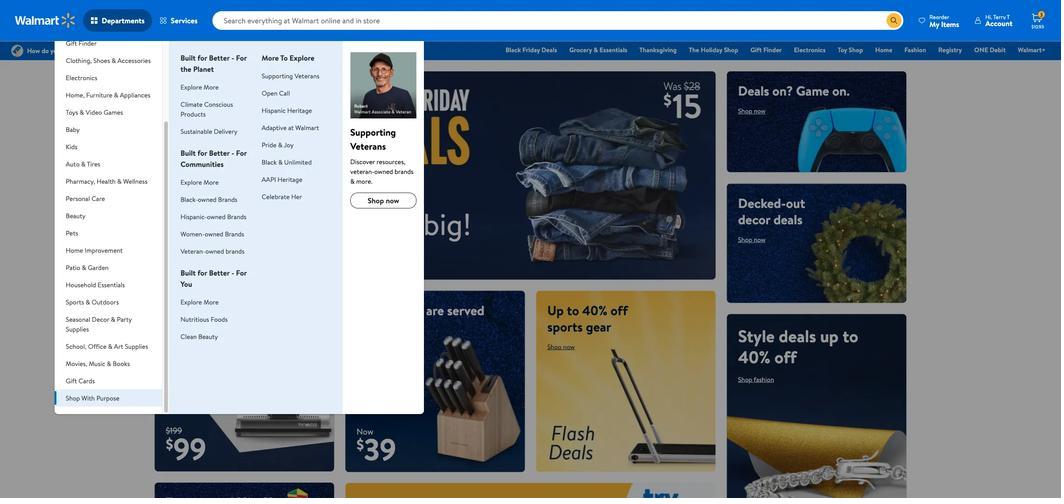 Task type: describe. For each thing, give the bounding box(es) containing it.
gift for gift finder dropdown button
[[66, 38, 77, 48]]

tires
[[87, 159, 100, 168]]

shoes
[[93, 56, 110, 65]]

more for built for better - for you
[[204, 297, 219, 307]]

& inside the toys & video games dropdown button
[[80, 108, 84, 117]]

home deals are served
[[357, 301, 485, 319]]

explore more link for you
[[181, 297, 219, 307]]

brands for women-owned brands
[[225, 229, 244, 238]]

black for black friday deals
[[506, 45, 521, 54]]

more.
[[356, 177, 373, 186]]

& inside patio & garden dropdown button
[[82, 263, 86, 272]]

deals inside decked-out decor deals
[[774, 210, 803, 228]]

explore for built for better - for you
[[181, 297, 202, 307]]

huge
[[258, 82, 286, 100]]

gift finder for gift finder dropdown button
[[66, 38, 97, 48]]

deals for home deals up to 30% off
[[214, 212, 251, 235]]

pets
[[66, 228, 78, 237]]

home for home deals are served
[[357, 301, 391, 319]]

3
[[1040, 11, 1043, 19]]

one
[[975, 45, 989, 54]]

save big!
[[357, 203, 472, 245]]

savings
[[166, 98, 207, 116]]

home for home
[[876, 45, 893, 54]]

care
[[92, 194, 105, 203]]

served
[[447, 301, 485, 319]]

to
[[280, 53, 288, 63]]

patio & garden
[[66, 263, 109, 272]]

$ for 99
[[166, 434, 173, 454]]

garden
[[88, 263, 109, 272]]

services
[[171, 15, 198, 26]]

veteran-owned brands
[[181, 247, 245, 256]]

grocery
[[569, 45, 592, 54]]

discover
[[350, 157, 375, 166]]

household essentials
[[66, 280, 125, 289]]

seasonal decor & party supplies
[[66, 315, 132, 334]]

hispanic heritage link
[[262, 106, 312, 115]]

& up aapi heritage
[[278, 157, 283, 167]]

wellness
[[123, 177, 148, 186]]

school,
[[66, 342, 87, 351]]

clean beauty
[[181, 332, 218, 341]]

delivery
[[214, 127, 238, 136]]

built for communities
[[181, 148, 196, 158]]

& inside clothing, shoes & accessories dropdown button
[[112, 56, 116, 65]]

walmart
[[295, 123, 319, 132]]

open call link
[[262, 88, 290, 98]]

supplies for seasonal decor & party supplies
[[66, 324, 89, 334]]

services button
[[152, 9, 205, 32]]

the
[[181, 64, 191, 74]]

99
[[173, 428, 206, 469]]

sports & outdoors
[[66, 297, 119, 307]]

& inside the school, office & art supplies dropdown button
[[108, 342, 112, 351]]

on?
[[773, 82, 793, 100]]

& inside grocery & essentials link
[[594, 45, 598, 54]]

- for built for better - for communities
[[232, 148, 234, 158]]

& inside seasonal decor & party supplies
[[111, 315, 115, 324]]

finder for 'gift finder' link on the right top
[[764, 45, 782, 54]]

accessories
[[118, 56, 151, 65]]

gift for 'gift finder' link on the right top
[[751, 45, 762, 54]]

shop inside dropdown button
[[66, 394, 80, 403]]

gift cards
[[66, 376, 95, 385]]

home improvement button
[[55, 242, 162, 259]]

baby button
[[55, 121, 162, 138]]

explore right "to"
[[290, 53, 315, 63]]

thanksgiving link
[[635, 45, 681, 55]]

improvement
[[85, 246, 123, 255]]

toys & video games
[[66, 108, 123, 117]]

better for you
[[209, 268, 230, 278]]

her
[[291, 192, 302, 201]]

aapi heritage
[[262, 175, 302, 184]]

shop now for high tech gifts, huge savings
[[166, 123, 193, 132]]

built for better - for communities
[[181, 148, 247, 169]]

gift finder button
[[55, 35, 162, 52]]

personal care button
[[55, 190, 162, 207]]

shop fashion link
[[738, 375, 774, 384]]

now down resources,
[[386, 195, 399, 206]]

beauty inside dropdown button
[[66, 211, 86, 220]]

explore more for communities
[[181, 178, 219, 187]]

Search search field
[[213, 11, 904, 30]]

owned for women-owned brands
[[205, 229, 223, 238]]

big!
[[423, 203, 472, 245]]

open
[[262, 88, 278, 98]]

gifts,
[[225, 82, 255, 100]]

veterans for supporting veterans discover resources, veteran-owned brands & more.
[[350, 140, 386, 153]]

more for built for better - for the planet
[[204, 82, 219, 91]]

movies, music & books button
[[55, 355, 162, 372]]

more for built for better - for communities
[[204, 178, 219, 187]]

decor
[[92, 315, 109, 324]]

toy shop
[[838, 45, 863, 54]]

game
[[796, 82, 830, 100]]

shop now link for up to 40% off sports gear
[[548, 342, 575, 351]]

home for home deals up to 30% off
[[166, 212, 210, 235]]

for for built for better - for communities
[[236, 148, 247, 158]]

seasonal decor & party supplies button
[[55, 311, 162, 338]]

owned inside supporting veterans discover resources, veteran-owned brands & more.
[[374, 167, 393, 176]]

aapi heritage link
[[262, 175, 302, 184]]

departments
[[102, 15, 145, 26]]

electronics for electronics dropdown button on the left top
[[66, 73, 97, 82]]

for for you
[[198, 268, 207, 278]]

shop now link for high tech gifts, huge savings
[[166, 123, 193, 132]]

high
[[166, 82, 194, 100]]

- for built for better - for the planet
[[232, 53, 234, 63]]

shop with purpose button
[[55, 390, 162, 407]]

shop now for decked-out decor deals
[[738, 235, 766, 244]]

sustainable
[[181, 127, 212, 136]]

more left "to"
[[262, 53, 279, 63]]

better for the
[[209, 53, 230, 63]]

veterans for supporting veterans
[[295, 71, 320, 80]]

brands for black-owned brands
[[218, 195, 237, 204]]

on.
[[833, 82, 850, 100]]

pride & joy
[[262, 140, 294, 149]]

shop fashion
[[738, 375, 774, 384]]

beauty button
[[55, 207, 162, 224]]

style deals up to 40% off
[[738, 324, 859, 369]]

art
[[114, 342, 123, 351]]

friday
[[523, 45, 540, 54]]

black-
[[181, 195, 198, 204]]

pets button
[[55, 224, 162, 242]]

gift for "gift cards" dropdown button
[[66, 376, 77, 385]]

40% inside style deals up to 40% off
[[738, 345, 771, 369]]

built for you
[[181, 268, 196, 278]]

t
[[1007, 13, 1010, 21]]

now for high tech gifts, huge savings
[[182, 123, 193, 132]]

gift cards button
[[55, 372, 162, 390]]

& inside home, furniture & appliances dropdown button
[[114, 90, 118, 99]]

personal
[[66, 194, 90, 203]]

products
[[181, 109, 206, 119]]

1 horizontal spatial essentials
[[600, 45, 628, 54]]

adaptive
[[262, 123, 287, 132]]

nutritious foods link
[[181, 315, 228, 324]]

finder for gift finder dropdown button
[[79, 38, 97, 48]]

home,
[[66, 90, 85, 99]]

heritage for hispanic heritage
[[287, 106, 312, 115]]

pharmacy,
[[66, 177, 95, 186]]

deals for style deals up to 40% off
[[779, 324, 816, 348]]

supporting veterans link
[[262, 71, 320, 80]]

black & unlimited link
[[262, 157, 312, 167]]

shop now for up to 40% off sports gear
[[548, 342, 575, 351]]

kids button
[[55, 138, 162, 155]]

explore more link for communities
[[181, 178, 219, 187]]

decor
[[738, 210, 771, 228]]

for for communities
[[198, 148, 207, 158]]

fashion
[[754, 375, 774, 384]]



Task type: vqa. For each thing, say whether or not it's contained in the screenshot.
How to the bottom
no



Task type: locate. For each thing, give the bounding box(es) containing it.
2 vertical spatial built
[[181, 268, 196, 278]]

explore up climate
[[181, 82, 202, 91]]

0 horizontal spatial deals
[[542, 45, 557, 54]]

1 horizontal spatial $
[[357, 434, 364, 455]]

explore more down planet
[[181, 82, 219, 91]]

owned up women-owned brands
[[207, 212, 226, 221]]

owned for hispanic-owned brands
[[207, 212, 226, 221]]

gift left cards at the bottom left
[[66, 376, 77, 385]]

shop now link for decked-out decor deals
[[738, 235, 766, 244]]

supporting for supporting veterans
[[262, 71, 293, 80]]

beauty down nutritious foods
[[198, 332, 218, 341]]

finder inside dropdown button
[[79, 38, 97, 48]]

$ for 39
[[357, 434, 364, 455]]

more
[[262, 53, 279, 63], [204, 82, 219, 91], [204, 178, 219, 187], [204, 297, 219, 307]]

nutritious foods
[[181, 315, 228, 324]]

3 - from the top
[[232, 268, 234, 278]]

for inside the built for better - for you
[[198, 268, 207, 278]]

hispanic
[[262, 106, 286, 115]]

owned for black-owned brands
[[198, 195, 217, 204]]

1 horizontal spatial black
[[506, 45, 521, 54]]

up
[[548, 301, 564, 319]]

now for home deals up to 30% off
[[182, 284, 193, 293]]

1 horizontal spatial supplies
[[125, 342, 148, 351]]

toys & video games button
[[55, 104, 162, 121]]

hi, terry t account
[[986, 13, 1013, 28]]

1 vertical spatial for
[[198, 148, 207, 158]]

better inside built for better - for communities
[[209, 148, 230, 158]]

0 vertical spatial 40%
[[582, 301, 608, 319]]

heritage up walmart
[[287, 106, 312, 115]]

hispanic heritage
[[262, 106, 312, 115]]

2 explore more link from the top
[[181, 178, 219, 187]]

reorder my items
[[930, 13, 960, 29]]

1 vertical spatial brands
[[227, 212, 246, 221]]

1 - from the top
[[232, 53, 234, 63]]

explore for built for better - for the planet
[[181, 82, 202, 91]]

1 vertical spatial up
[[820, 324, 839, 348]]

0 vertical spatial supporting
[[262, 71, 293, 80]]

to inside up to 40% off sports gear
[[567, 301, 579, 319]]

for up gifts,
[[236, 53, 247, 63]]

better for communities
[[209, 148, 230, 158]]

explore up 'black-'
[[181, 178, 202, 187]]

hispanic-owned brands link
[[181, 212, 246, 221]]

now $ 39
[[357, 426, 396, 470]]

supporting up the huge
[[262, 71, 293, 80]]

women-owned brands link
[[181, 229, 244, 238]]

1 vertical spatial brands
[[226, 247, 245, 256]]

2 vertical spatial for
[[236, 268, 247, 278]]

deals left on?
[[738, 82, 770, 100]]

3 better from the top
[[209, 268, 230, 278]]

for for the
[[198, 53, 207, 63]]

black
[[506, 45, 521, 54], [262, 157, 277, 167]]

supporting up discover
[[350, 126, 396, 139]]

1 horizontal spatial 40%
[[738, 345, 771, 369]]

black for black & unlimited
[[262, 157, 277, 167]]

to inside home deals up to 30% off
[[188, 233, 204, 256]]

1 vertical spatial better
[[209, 148, 230, 158]]

celebrate her link
[[262, 192, 302, 201]]

& left "joy"
[[278, 140, 283, 149]]

adaptive at walmart link
[[262, 123, 319, 132]]

thanksgiving
[[640, 45, 677, 54]]

owned down resources,
[[374, 167, 393, 176]]

fashion link
[[901, 45, 931, 55]]

0 horizontal spatial electronics
[[66, 73, 97, 82]]

tech
[[197, 82, 222, 100]]

now for up to 40% off sports gear
[[563, 342, 575, 351]]

Walmart Site-Wide search field
[[213, 11, 904, 30]]

to for style
[[843, 324, 859, 348]]

hispanic-owned brands
[[181, 212, 246, 221]]

built inside the built for better - for you
[[181, 268, 196, 278]]

veterans up discover
[[350, 140, 386, 153]]

essentials down patio & garden dropdown button
[[98, 280, 125, 289]]

home link
[[871, 45, 897, 55]]

0 horizontal spatial 40%
[[582, 301, 608, 319]]

electronics left 'toy'
[[794, 45, 826, 54]]

2 vertical spatial -
[[232, 268, 234, 278]]

now for deals on? game on.
[[754, 106, 766, 115]]

to for home
[[188, 233, 204, 256]]

auto & tires button
[[55, 155, 162, 173]]

brands
[[218, 195, 237, 204], [227, 212, 246, 221], [225, 229, 244, 238]]

0 vertical spatial essentials
[[600, 45, 628, 54]]

1 vertical spatial black
[[262, 157, 277, 167]]

essentials inside dropdown button
[[98, 280, 125, 289]]

1 vertical spatial electronics
[[66, 73, 97, 82]]

1 vertical spatial explore more link
[[181, 178, 219, 187]]

for inside built for better - for the planet
[[236, 53, 247, 63]]

better down veteran-owned brands link
[[209, 268, 230, 278]]

2 for from the top
[[236, 148, 247, 158]]

pharmacy, health & wellness
[[66, 177, 148, 186]]

now down deals on? game on.
[[754, 106, 766, 115]]

veteran-owned brands link
[[181, 247, 245, 256]]

finder up clothing,
[[79, 38, 97, 48]]

1 vertical spatial to
[[567, 301, 579, 319]]

veterans down more to explore
[[295, 71, 320, 80]]

& left art
[[108, 342, 112, 351]]

the holiday shop link
[[685, 45, 743, 55]]

1 horizontal spatial gift finder
[[751, 45, 782, 54]]

climate
[[181, 100, 203, 109]]

& right shoes
[[112, 56, 116, 65]]

supporting for supporting veterans discover resources, veteran-owned brands & more.
[[350, 126, 396, 139]]

& right furniture
[[114, 90, 118, 99]]

clean beauty link
[[181, 332, 218, 341]]

electronics down clothing,
[[66, 73, 97, 82]]

are
[[426, 301, 444, 319]]

1 horizontal spatial electronics
[[794, 45, 826, 54]]

for down delivery on the left of the page
[[236, 148, 247, 158]]

explore more for the
[[181, 82, 219, 91]]

home improvement
[[66, 246, 123, 255]]

40% up shop fashion link
[[738, 345, 771, 369]]

brands inside supporting veterans discover resources, veteran-owned brands & more.
[[395, 167, 414, 176]]

& right sports
[[86, 297, 90, 307]]

39
[[364, 429, 396, 470]]

debit
[[990, 45, 1006, 54]]

2 for from the top
[[198, 148, 207, 158]]

2 vertical spatial brands
[[225, 229, 244, 238]]

shop now for home deals up to 30% off
[[166, 284, 193, 293]]

was dollar $199, now dollar 99 group
[[155, 425, 206, 472]]

- up gifts,
[[232, 53, 234, 63]]

fashion
[[905, 45, 926, 54]]

1 horizontal spatial supporting
[[350, 126, 396, 139]]

explore more link up nutritious foods link
[[181, 297, 219, 307]]

0 vertical spatial heritage
[[287, 106, 312, 115]]

aapi
[[262, 175, 276, 184]]

essentials right grocery
[[600, 45, 628, 54]]

walmart+ link
[[1014, 45, 1050, 55]]

celebrate
[[262, 192, 290, 201]]

for
[[198, 53, 207, 63], [198, 148, 207, 158], [198, 268, 207, 278]]

0 horizontal spatial supplies
[[66, 324, 89, 334]]

1 for from the top
[[198, 53, 207, 63]]

movies, music & books
[[66, 359, 130, 368]]

finder left electronics link
[[764, 45, 782, 54]]

now dollar 39 null group
[[345, 426, 396, 472]]

gift finder left electronics link
[[751, 45, 782, 54]]

1 vertical spatial heritage
[[278, 175, 302, 184]]

1 built from the top
[[181, 53, 196, 63]]

2 horizontal spatial off
[[775, 345, 797, 369]]

school, office & art supplies
[[66, 342, 148, 351]]

for inside built for better - for the planet
[[198, 53, 207, 63]]

toy
[[838, 45, 848, 54]]

explore more
[[181, 82, 219, 91], [181, 178, 219, 187], [181, 297, 219, 307]]

2 vertical spatial better
[[209, 268, 230, 278]]

1 horizontal spatial to
[[567, 301, 579, 319]]

for down veteran-
[[198, 268, 207, 278]]

resources,
[[377, 157, 406, 166]]

0 vertical spatial for
[[198, 53, 207, 63]]

1 vertical spatial off
[[611, 301, 628, 319]]

2 - from the top
[[232, 148, 234, 158]]

appliances
[[120, 90, 150, 99]]

heritage for aapi heritage
[[278, 175, 302, 184]]

2 built from the top
[[181, 148, 196, 158]]

supporting inside supporting veterans discover resources, veteran-owned brands & more.
[[350, 126, 396, 139]]

$
[[166, 434, 173, 454], [357, 434, 364, 455]]

& right grocery
[[594, 45, 598, 54]]

& right music
[[107, 359, 111, 368]]

up for style deals up to 40% off
[[820, 324, 839, 348]]

$ inside $199 $ 99
[[166, 434, 173, 454]]

search icon image
[[891, 17, 898, 24]]

2 vertical spatial for
[[198, 268, 207, 278]]

holiday
[[701, 45, 723, 54]]

2 vertical spatial to
[[843, 324, 859, 348]]

supplies inside seasonal decor & party supplies
[[66, 324, 89, 334]]

1 horizontal spatial veterans
[[350, 140, 386, 153]]

supplies for school, office & art supplies
[[125, 342, 148, 351]]

health
[[97, 177, 116, 186]]

veterans inside supporting veterans discover resources, veteran-owned brands & more.
[[350, 140, 386, 153]]

home inside home deals up to 30% off
[[166, 212, 210, 235]]

& right patio
[[82, 263, 86, 272]]

0 vertical spatial brands
[[395, 167, 414, 176]]

1 explore more from the top
[[181, 82, 219, 91]]

brands for hispanic-owned brands
[[227, 212, 246, 221]]

- down 30% in the left of the page
[[232, 268, 234, 278]]

shop with purpose image
[[350, 52, 417, 119]]

0 horizontal spatial black
[[262, 157, 277, 167]]

shop now for deals on? game on.
[[738, 106, 766, 115]]

0 vertical spatial explore more
[[181, 82, 219, 91]]

built up you
[[181, 268, 196, 278]]

beauty down personal
[[66, 211, 86, 220]]

40% right up
[[582, 301, 608, 319]]

supporting veterans discover resources, veteran-owned brands & more.
[[350, 126, 414, 186]]

home inside "dropdown button"
[[66, 246, 83, 255]]

better
[[209, 53, 230, 63], [209, 148, 230, 158], [209, 268, 230, 278]]

home for home improvement
[[66, 246, 83, 255]]

gift finder up clothing,
[[66, 38, 97, 48]]

& left "more." on the top of page
[[350, 177, 355, 186]]

walmart image
[[15, 13, 76, 28]]

0 vertical spatial electronics
[[794, 45, 826, 54]]

off inside up to 40% off sports gear
[[611, 301, 628, 319]]

1 horizontal spatial finder
[[764, 45, 782, 54]]

1 for from the top
[[236, 53, 247, 63]]

- down delivery on the left of the page
[[232, 148, 234, 158]]

deals
[[542, 45, 557, 54], [738, 82, 770, 100]]

explore up nutritious
[[181, 297, 202, 307]]

brands down hispanic-owned brands at the top of page
[[225, 229, 244, 238]]

explore for built for better - for communities
[[181, 178, 202, 187]]

up inside home deals up to 30% off
[[166, 233, 184, 256]]

supplies right art
[[125, 342, 148, 351]]

electronics button
[[55, 69, 162, 86]]

better inside built for better - for the planet
[[209, 53, 230, 63]]

1 horizontal spatial off
[[611, 301, 628, 319]]

off for style deals up to 40% off
[[775, 345, 797, 369]]

1 vertical spatial supporting
[[350, 126, 396, 139]]

1 vertical spatial explore more
[[181, 178, 219, 187]]

shop now link for deals on? game on.
[[738, 106, 766, 115]]

built inside built for better - for the planet
[[181, 53, 196, 63]]

gift finder link
[[746, 45, 786, 55]]

1 explore more link from the top
[[181, 82, 219, 91]]

women-
[[181, 229, 205, 238]]

items
[[941, 19, 960, 29]]

better up communities
[[209, 148, 230, 158]]

to inside style deals up to 40% off
[[843, 324, 859, 348]]

0 vertical spatial veterans
[[295, 71, 320, 80]]

0 horizontal spatial supporting
[[262, 71, 293, 80]]

black-owned brands
[[181, 195, 237, 204]]

deals for home deals are served
[[394, 301, 423, 319]]

veteran-
[[181, 247, 205, 256]]

party
[[117, 315, 132, 324]]

up to 40% off sports gear
[[548, 301, 628, 336]]

explore more up nutritious foods link
[[181, 297, 219, 307]]

1 vertical spatial for
[[236, 148, 247, 158]]

1 better from the top
[[209, 53, 230, 63]]

built up the
[[181, 53, 196, 63]]

1 vertical spatial built
[[181, 148, 196, 158]]

explore more for you
[[181, 297, 219, 307]]

1 vertical spatial 40%
[[738, 345, 771, 369]]

home deals up to 30% off
[[166, 212, 251, 277]]

supplies down seasonal
[[66, 324, 89, 334]]

brands up women-owned brands
[[227, 212, 246, 221]]

one debit
[[975, 45, 1006, 54]]

0 horizontal spatial gift finder
[[66, 38, 97, 48]]

gift right the holiday shop
[[751, 45, 762, 54]]

for down 30% in the left of the page
[[236, 268, 247, 278]]

unlimited
[[284, 157, 312, 167]]

2 explore more from the top
[[181, 178, 219, 187]]

0 horizontal spatial brands
[[226, 247, 245, 256]]

0 vertical spatial -
[[232, 53, 234, 63]]

- inside built for better - for communities
[[232, 148, 234, 158]]

1 vertical spatial supplies
[[125, 342, 148, 351]]

2 horizontal spatial to
[[843, 324, 859, 348]]

off inside home deals up to 30% off
[[166, 254, 188, 277]]

brands down women-owned brands
[[226, 247, 245, 256]]

planet
[[193, 64, 214, 74]]

brands down resources,
[[395, 167, 414, 176]]

0 horizontal spatial veterans
[[295, 71, 320, 80]]

explore more link
[[181, 82, 219, 91], [181, 178, 219, 187], [181, 297, 219, 307]]

heritage down black & unlimited
[[278, 175, 302, 184]]

3 for from the top
[[236, 268, 247, 278]]

celebrate her
[[262, 192, 302, 201]]

40% inside up to 40% off sports gear
[[582, 301, 608, 319]]

built for the
[[181, 53, 196, 63]]

3 explore more link from the top
[[181, 297, 219, 307]]

toys
[[66, 108, 78, 117]]

deals right friday
[[542, 45, 557, 54]]

0 horizontal spatial essentials
[[98, 280, 125, 289]]

- inside the built for better - for you
[[232, 268, 234, 278]]

0 horizontal spatial to
[[188, 233, 204, 256]]

for for built for better - for you
[[236, 268, 247, 278]]

built inside built for better - for communities
[[181, 148, 196, 158]]

now for decked-out decor deals
[[754, 235, 766, 244]]

gift finder for 'gift finder' link on the right top
[[751, 45, 782, 54]]

3 for from the top
[[198, 268, 207, 278]]

now down sports
[[563, 342, 575, 351]]

1 vertical spatial deals
[[738, 82, 770, 100]]

the
[[689, 45, 699, 54]]

with
[[82, 394, 95, 403]]

0 vertical spatial deals
[[542, 45, 557, 54]]

1 horizontal spatial up
[[820, 324, 839, 348]]

$ inside now $ 39
[[357, 434, 364, 455]]

3 explore more from the top
[[181, 297, 219, 307]]

& left tires
[[81, 159, 86, 168]]

0 vertical spatial up
[[166, 233, 184, 256]]

owned down "women-owned brands" link
[[205, 247, 224, 256]]

0 vertical spatial for
[[236, 53, 247, 63]]

gift
[[66, 38, 77, 48], [751, 45, 762, 54], [66, 376, 77, 385]]

owned for veteran-owned brands
[[205, 247, 224, 256]]

deals inside style deals up to 40% off
[[779, 324, 816, 348]]

electronics for electronics link
[[794, 45, 826, 54]]

more up "black-owned brands"
[[204, 178, 219, 187]]

home
[[876, 45, 893, 54], [166, 212, 210, 235], [66, 246, 83, 255], [357, 301, 391, 319]]

save
[[357, 203, 416, 245]]

communities
[[181, 159, 224, 169]]

0 horizontal spatial beauty
[[66, 211, 86, 220]]

& inside movies, music & books dropdown button
[[107, 359, 111, 368]]

3 built from the top
[[181, 268, 196, 278]]

open call
[[262, 88, 290, 98]]

now down products at left top
[[182, 123, 193, 132]]

0 vertical spatial black
[[506, 45, 521, 54]]

sustainable delivery
[[181, 127, 238, 136]]

1 vertical spatial -
[[232, 148, 234, 158]]

personal care
[[66, 194, 105, 203]]

owned down hispanic-owned brands 'link'
[[205, 229, 223, 238]]

2 vertical spatial explore more
[[181, 297, 219, 307]]

for for built for better - for the planet
[[236, 53, 247, 63]]

0 horizontal spatial finder
[[79, 38, 97, 48]]

off for home deals up to 30% off
[[166, 254, 188, 277]]

& inside the auto & tires dropdown button
[[81, 159, 86, 168]]

0 vertical spatial explore more link
[[181, 82, 219, 91]]

& inside pharmacy, health & wellness "dropdown button"
[[117, 177, 122, 186]]

& right health
[[117, 177, 122, 186]]

& right toys
[[80, 108, 84, 117]]

2 better from the top
[[209, 148, 230, 158]]

1 vertical spatial essentials
[[98, 280, 125, 289]]

&
[[594, 45, 598, 54], [112, 56, 116, 65], [114, 90, 118, 99], [80, 108, 84, 117], [278, 140, 283, 149], [278, 157, 283, 167], [81, 159, 86, 168], [117, 177, 122, 186], [350, 177, 355, 186], [82, 263, 86, 272], [86, 297, 90, 307], [111, 315, 115, 324], [108, 342, 112, 351], [107, 359, 111, 368]]

more up nutritious foods link
[[204, 297, 219, 307]]

better up planet
[[209, 53, 230, 63]]

black down pride
[[262, 157, 277, 167]]

up for home deals up to 30% off
[[166, 233, 184, 256]]

outdoors
[[92, 297, 119, 307]]

& inside sports & outdoors dropdown button
[[86, 297, 90, 307]]

- for built for better - for you
[[232, 268, 234, 278]]

for up communities
[[198, 148, 207, 158]]

better inside the built for better - for you
[[209, 268, 230, 278]]

0 vertical spatial off
[[166, 254, 188, 277]]

style
[[738, 324, 775, 348]]

departments button
[[83, 9, 152, 32]]

2 vertical spatial explore more link
[[181, 297, 219, 307]]

0 horizontal spatial off
[[166, 254, 188, 277]]

1 horizontal spatial deals
[[738, 82, 770, 100]]

& left party
[[111, 315, 115, 324]]

0 vertical spatial supplies
[[66, 324, 89, 334]]

1 horizontal spatial brands
[[395, 167, 414, 176]]

call
[[279, 88, 290, 98]]

0 horizontal spatial up
[[166, 233, 184, 256]]

adaptive at walmart
[[262, 123, 319, 132]]

owned up hispanic-owned brands 'link'
[[198, 195, 217, 204]]

& inside supporting veterans discover resources, veteran-owned brands & more.
[[350, 177, 355, 186]]

shop now link for home deals up to 30% off
[[166, 284, 193, 293]]

sports
[[66, 297, 84, 307]]

1 vertical spatial veterans
[[350, 140, 386, 153]]

explore more link for the
[[181, 82, 219, 91]]

more up conscious
[[204, 82, 219, 91]]

my
[[930, 19, 940, 29]]

gift finder inside dropdown button
[[66, 38, 97, 48]]

black left friday
[[506, 45, 521, 54]]

0 vertical spatial better
[[209, 53, 230, 63]]

2 vertical spatial off
[[775, 345, 797, 369]]

off inside style deals up to 40% off
[[775, 345, 797, 369]]

0 vertical spatial built
[[181, 53, 196, 63]]

0 vertical spatial to
[[188, 233, 204, 256]]

built for better - for the planet
[[181, 53, 247, 74]]

for inside built for better - for communities
[[198, 148, 207, 158]]

0 vertical spatial brands
[[218, 195, 237, 204]]

up inside style deals up to 40% off
[[820, 324, 839, 348]]

heritage
[[287, 106, 312, 115], [278, 175, 302, 184]]

0 horizontal spatial $
[[166, 434, 173, 454]]

for inside built for better - for communities
[[236, 148, 247, 158]]

for inside the built for better - for you
[[236, 268, 247, 278]]

- inside built for better - for the planet
[[232, 53, 234, 63]]

pharmacy, health & wellness button
[[55, 173, 162, 190]]

now up nutritious
[[182, 284, 193, 293]]

explore more link down planet
[[181, 82, 219, 91]]

for up planet
[[198, 53, 207, 63]]

brands up hispanic-owned brands 'link'
[[218, 195, 237, 204]]

electronics inside dropdown button
[[66, 73, 97, 82]]

1 vertical spatial beauty
[[198, 332, 218, 341]]

now down decor
[[754, 235, 766, 244]]

deals inside home deals up to 30% off
[[214, 212, 251, 235]]

gift up clothing,
[[66, 38, 77, 48]]

1 horizontal spatial beauty
[[198, 332, 218, 341]]

built up communities
[[181, 148, 196, 158]]

0 vertical spatial beauty
[[66, 211, 86, 220]]

explore more link down communities
[[181, 178, 219, 187]]

explore more down communities
[[181, 178, 219, 187]]



